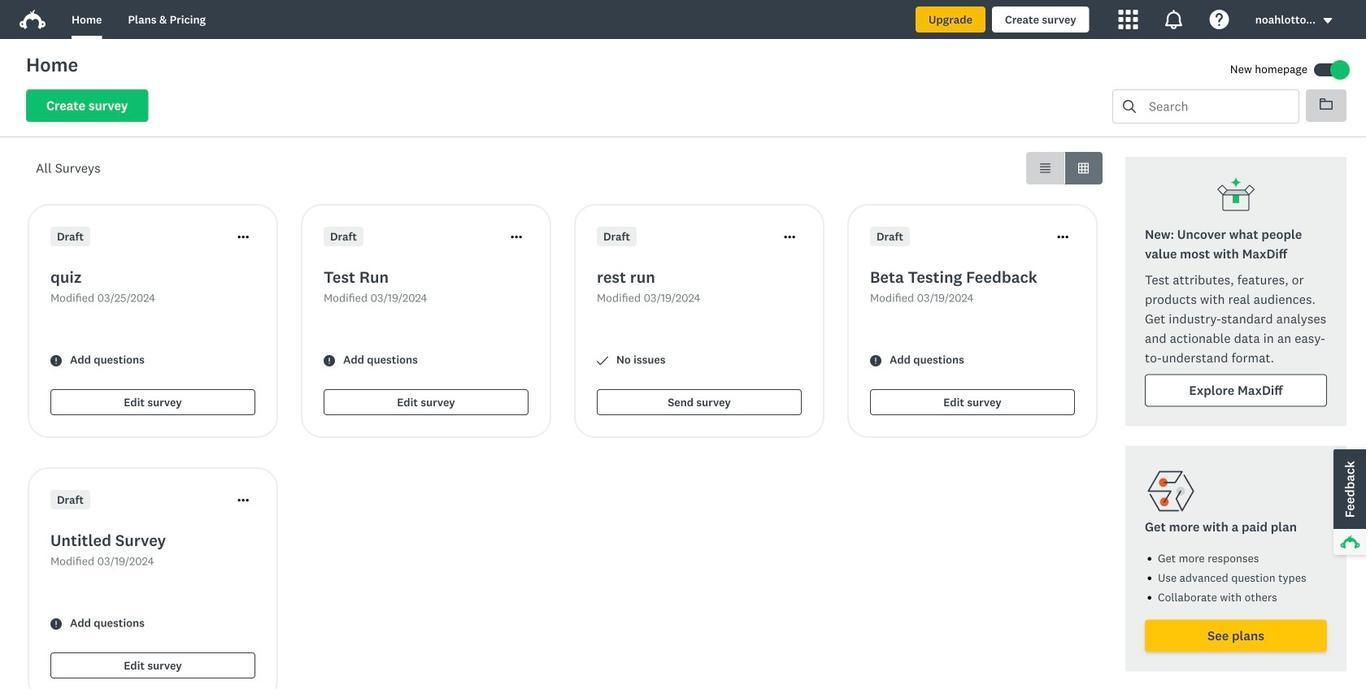 Task type: vqa. For each thing, say whether or not it's contained in the screenshot.
response based pricing icon
yes



Task type: locate. For each thing, give the bounding box(es) containing it.
1 brand logo image from the top
[[20, 7, 46, 33]]

2 brand logo image from the top
[[20, 10, 46, 29]]

brand logo image
[[20, 7, 46, 33], [20, 10, 46, 29]]

folders image
[[1320, 98, 1333, 111], [1320, 98, 1333, 110]]

products icon image
[[1119, 10, 1139, 29], [1119, 10, 1139, 29]]

group
[[1027, 152, 1103, 185]]

dropdown arrow icon image
[[1323, 15, 1334, 26], [1324, 18, 1333, 24]]

warning image
[[50, 356, 62, 367], [324, 356, 335, 367], [870, 356, 882, 367]]

0 horizontal spatial warning image
[[50, 356, 62, 367]]

max diff icon image
[[1217, 177, 1256, 216]]

1 folders image from the top
[[1320, 98, 1333, 111]]

1 warning image from the left
[[50, 356, 62, 367]]

2 horizontal spatial warning image
[[870, 356, 882, 367]]

search image
[[1124, 100, 1137, 113], [1124, 100, 1137, 113]]

2 warning image from the left
[[324, 356, 335, 367]]

1 horizontal spatial warning image
[[324, 356, 335, 367]]

2 folders image from the top
[[1320, 98, 1333, 110]]



Task type: describe. For each thing, give the bounding box(es) containing it.
3 warning image from the left
[[870, 356, 882, 367]]

help icon image
[[1210, 10, 1230, 29]]

Search text field
[[1137, 90, 1299, 123]]

warning image
[[50, 619, 62, 630]]

response based pricing icon image
[[1145, 466, 1198, 518]]

notification center icon image
[[1165, 10, 1184, 29]]

no issues image
[[597, 356, 609, 367]]



